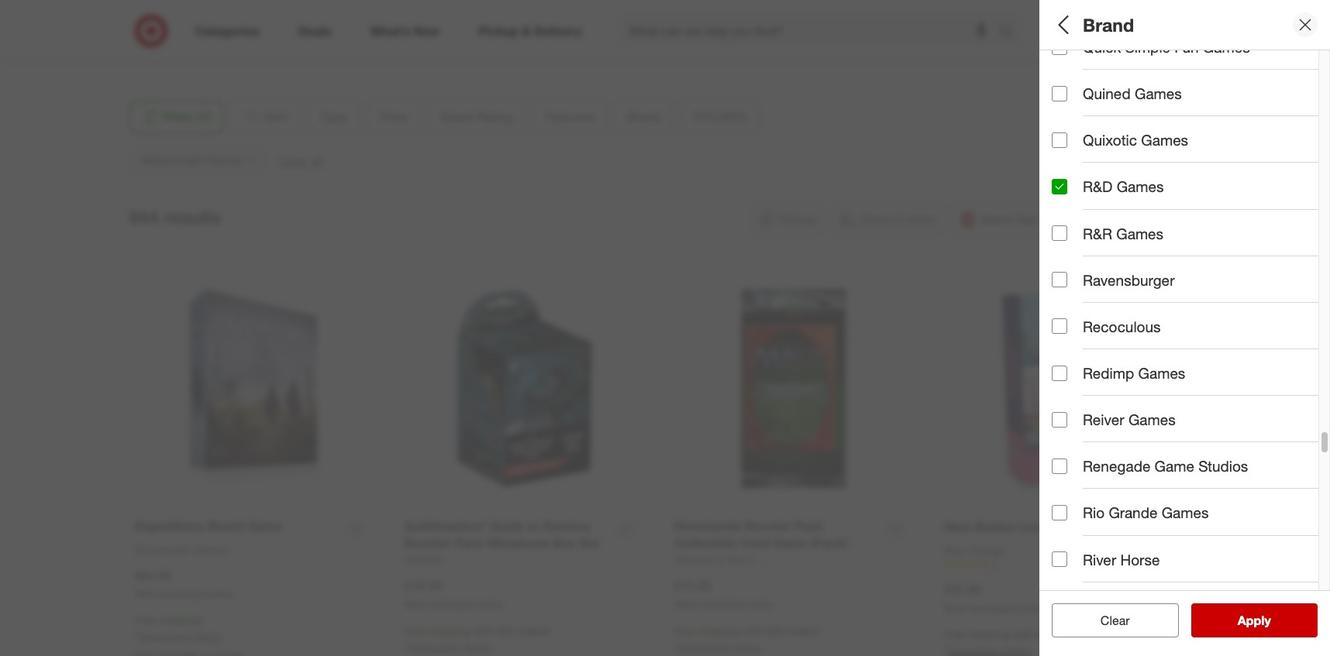Task type: locate. For each thing, give the bounding box(es) containing it.
orders* for $20.99
[[1057, 628, 1092, 642]]

games down quick simple fun games
[[1135, 85, 1182, 102]]

games
[[1203, 38, 1251, 56], [1135, 85, 1182, 102], [1142, 131, 1189, 149], [1117, 178, 1164, 196], [1117, 225, 1164, 242], [1139, 364, 1186, 382], [1129, 411, 1176, 429], [1162, 504, 1209, 522]]

free
[[135, 614, 156, 628], [405, 625, 426, 638], [675, 625, 696, 638], [945, 628, 966, 642]]

1 vertical spatial results
[[1248, 613, 1288, 629]]

games down include out of stock
[[1129, 411, 1176, 429]]

$35 down the $18.99 when purchased online
[[497, 625, 514, 638]]

exclusions apply. button
[[139, 630, 223, 645], [409, 640, 493, 656], [678, 640, 762, 656]]

stock
[[1178, 390, 1214, 408]]

$35 for $15.95
[[767, 625, 784, 638]]

quixotic
[[1083, 131, 1138, 149]]

1 horizontal spatial orders*
[[787, 625, 822, 638]]

online
[[209, 589, 233, 601], [478, 600, 503, 611], [748, 600, 773, 611], [1018, 603, 1043, 615]]

apply. inside free shipping * * exclusions apply.
[[194, 631, 223, 644]]

$100
[[1290, 135, 1314, 148]]

r&r games
[[1083, 225, 1164, 242]]

when for $15.95
[[675, 600, 699, 611]]

0 horizontal spatial apply.
[[194, 631, 223, 644]]

exclusions apply. button down $15.95 when purchased online on the bottom right
[[678, 640, 762, 656]]

Include out of stock checkbox
[[1052, 391, 1068, 407]]

purchased up free shipping * * exclusions apply.
[[162, 589, 206, 601]]

shipping for $20.99
[[969, 628, 1010, 642]]

exclusions down the $18.99 when purchased online
[[409, 641, 460, 654]]

when inside $15.95 when purchased online
[[675, 600, 699, 611]]

clear left all
[[1093, 613, 1123, 629]]

games right r&d
[[1117, 178, 1164, 196]]

shipping down the $18.99 when purchased online
[[429, 625, 471, 638]]

R&D Games checkbox
[[1052, 179, 1068, 195]]

online inside $84.95 when purchased online
[[209, 589, 233, 601]]

results inside the see results button
[[1248, 613, 1288, 629]]

online inside $15.95 when purchased online
[[748, 600, 773, 611]]

clear for clear
[[1101, 613, 1130, 629]]

rating
[[1098, 175, 1144, 193]]

games up of
[[1139, 364, 1186, 382]]

rio
[[1083, 504, 1105, 522]]

type board games; card games; collectible trading cards; ga
[[1052, 61, 1331, 94]]

when down $20.99
[[945, 603, 969, 615]]

1 horizontal spatial $35
[[767, 625, 784, 638]]

board
[[1052, 81, 1082, 94]]

R&R Games checkbox
[[1052, 226, 1068, 241]]

results right see
[[1248, 613, 1288, 629]]

with
[[474, 625, 494, 638], [744, 625, 764, 638], [1014, 628, 1034, 642]]

apply button
[[1191, 604, 1318, 638]]

games right fun at the right top
[[1203, 38, 1251, 56]]

exclusions down $84.95 when purchased online
[[139, 631, 191, 644]]

purchased inside the $18.99 when purchased online
[[432, 600, 476, 611]]

0 horizontal spatial orders*
[[517, 625, 552, 638]]

r&d
[[1083, 178, 1113, 196]]

drive
[[251, 13, 276, 26]]

clear for clear all
[[1093, 613, 1123, 629]]

type
[[1052, 61, 1085, 79]]

2 horizontal spatial exclusions
[[678, 641, 730, 654]]

free down $18.99
[[405, 625, 426, 638]]

free down $20.99
[[945, 628, 966, 642]]

r&d games
[[1083, 178, 1164, 196]]

$35
[[497, 625, 514, 638], [767, 625, 784, 638], [1037, 628, 1054, 642]]

purchased for $20.99
[[971, 603, 1016, 615]]

apply. down the $18.99 when purchased online
[[463, 641, 493, 654]]

brand 0-hr art & technology; 25th century games; 2f-spiele; 2
[[1052, 278, 1331, 311]]

1 horizontal spatial apply.
[[463, 641, 493, 654]]

with for $20.99
[[1014, 628, 1034, 642]]

2
[[1326, 298, 1331, 311]]

$0
[[1052, 135, 1064, 148]]

0 horizontal spatial free shipping with $35 orders* * exclusions apply.
[[405, 625, 552, 654]]

fitchburg
[[142, 28, 187, 42]]

$35 for $18.99
[[497, 625, 514, 638]]

0 horizontal spatial with
[[474, 625, 494, 638]]

free shipping * * exclusions apply.
[[135, 614, 223, 644]]

2835
[[142, 13, 166, 26]]

free shipping with $35 orders* * exclusions apply. down the $18.99 when purchased online
[[405, 625, 552, 654]]

53719
[[209, 28, 239, 42]]

,
[[187, 28, 190, 42]]

online inside $20.99 when purchased online
[[1018, 603, 1043, 615]]

games right r&r at right
[[1117, 225, 1164, 242]]

1 vertical spatial brand
[[1052, 278, 1095, 296]]

purchased
[[162, 589, 206, 601], [432, 600, 476, 611], [701, 600, 746, 611], [971, 603, 1016, 615]]

2 horizontal spatial $35
[[1037, 628, 1054, 642]]

apply. for $15.95
[[733, 641, 762, 654]]

purchased for $18.99
[[432, 600, 476, 611]]

orders* for $18.99
[[517, 625, 552, 638]]

online for $20.99
[[1018, 603, 1043, 615]]

apply. down $15.95 when purchased online on the bottom right
[[733, 641, 762, 654]]

free down $15.95
[[675, 625, 696, 638]]

2 horizontal spatial apply.
[[733, 641, 762, 654]]

brand
[[1083, 14, 1134, 35], [1052, 278, 1095, 296]]

shipping down $20.99 when purchased online
[[969, 628, 1010, 642]]

* down $18.99
[[405, 641, 409, 654]]

2 clear from the left
[[1101, 613, 1130, 629]]

1 horizontal spatial with
[[744, 625, 764, 638]]

purchased down $18.99
[[432, 600, 476, 611]]

$35 for $20.99
[[1037, 628, 1054, 642]]

Reiver Games checkbox
[[1052, 412, 1068, 428]]

recoculous
[[1083, 318, 1161, 336]]

free shipping with $35 orders* * exclusions apply.
[[405, 625, 552, 654], [675, 625, 822, 654]]

guest rating button
[[1052, 159, 1331, 213]]

* down $15.95
[[675, 641, 678, 654]]

$20.99
[[945, 582, 982, 598]]

&
[[1095, 298, 1102, 311]]

games; right card
[[1152, 81, 1190, 94]]

games for r&d games
[[1117, 178, 1164, 196]]

2 horizontal spatial orders*
[[1057, 628, 1092, 642]]

free down '$84.95'
[[135, 614, 156, 628]]

online inside the $18.99 when purchased online
[[478, 600, 503, 611]]

redimp
[[1083, 364, 1135, 382]]

$35 down $15.95 when purchased online on the bottom right
[[767, 625, 784, 638]]

exclusions inside free shipping * * exclusions apply.
[[139, 631, 191, 644]]

0 vertical spatial results
[[164, 206, 221, 228]]

$15.95 when purchased online
[[675, 579, 773, 611]]

exclusions apply. button for $15.95
[[678, 640, 762, 656]]

when down $15.95
[[675, 600, 699, 611]]

exclusions down $15.95 when purchased online on the bottom right
[[678, 641, 730, 654]]

games; left 2f-
[[1232, 298, 1270, 311]]

0 horizontal spatial exclusions
[[139, 631, 191, 644]]

featured button
[[1052, 213, 1331, 268]]

2835 commerce park drive fitchburg , wi 53719 us
[[142, 13, 276, 57]]

clear
[[1093, 613, 1123, 629], [1101, 613, 1130, 629]]

when inside the $18.99 when purchased online
[[405, 600, 429, 611]]

with down the $18.99 when purchased online
[[474, 625, 494, 638]]

25th
[[1166, 298, 1187, 311]]

games left $50;
[[1142, 131, 1189, 149]]

online for $15.95
[[748, 600, 773, 611]]

1 free shipping with $35 orders* * exclusions apply. from the left
[[405, 625, 552, 654]]

2f-
[[1273, 298, 1289, 311]]

2 horizontal spatial games;
[[1232, 298, 1270, 311]]

search
[[993, 24, 1030, 40]]

apply. down $84.95 when purchased online
[[194, 631, 223, 644]]

clear inside brand dialog
[[1101, 613, 1130, 629]]

purchased down $15.95
[[701, 600, 746, 611]]

shipping down $15.95 when purchased online on the bottom right
[[699, 625, 741, 638]]

$35 down $20.99 when purchased online
[[1037, 628, 1054, 642]]

$15;
[[1082, 135, 1103, 148]]

brand up hr
[[1052, 278, 1095, 296]]

featured
[[1052, 224, 1114, 242]]

$15
[[1106, 135, 1123, 148]]

collectible
[[1193, 81, 1244, 94]]

brand dialog
[[1040, 0, 1331, 657]]

out
[[1136, 390, 1157, 408]]

Quick Simple Fun Games checkbox
[[1052, 39, 1068, 55]]

purchased inside $84.95 when purchased online
[[162, 589, 206, 601]]

2 free shipping with $35 orders* * exclusions apply. from the left
[[675, 625, 822, 654]]

when down '$84.95'
[[135, 589, 159, 601]]

card
[[1126, 81, 1149, 94]]

exclusions apply. button for $18.99
[[409, 640, 493, 656]]

all
[[1126, 613, 1138, 629]]

1 horizontal spatial exclusions apply. button
[[409, 640, 493, 656]]

technology;
[[1105, 298, 1163, 311]]

apply.
[[194, 631, 223, 644], [463, 641, 493, 654], [733, 641, 762, 654]]

1 horizontal spatial results
[[1248, 613, 1288, 629]]

free shipping with $35 orders* * exclusions apply. down $15.95 when purchased online on the bottom right
[[675, 625, 822, 654]]

clear inside all filters dialog
[[1093, 613, 1123, 629]]

when down $18.99
[[405, 600, 429, 611]]

online for $84.95
[[209, 589, 233, 601]]

shipping for $18.99
[[429, 625, 471, 638]]

shipping for $15.95
[[699, 625, 741, 638]]

Redimp Games checkbox
[[1052, 366, 1068, 381]]

What can we help you find? suggestions appear below search field
[[620, 14, 1003, 48]]

brand inside dialog
[[1083, 14, 1134, 35]]

exclusions
[[139, 631, 191, 644], [409, 641, 460, 654], [678, 641, 730, 654]]

price
[[1052, 115, 1089, 133]]

2 horizontal spatial exclusions apply. button
[[678, 640, 762, 656]]

orders*
[[517, 625, 552, 638], [787, 625, 822, 638], [1057, 628, 1092, 642]]

exclusions for $15.95
[[678, 641, 730, 654]]

clear down river horse
[[1101, 613, 1130, 629]]

include out of stock
[[1083, 390, 1214, 408]]

1
[[993, 560, 998, 571]]

1 horizontal spatial free shipping with $35 orders* * exclusions apply.
[[675, 625, 822, 654]]

0 vertical spatial brand
[[1083, 14, 1134, 35]]

when inside $20.99 when purchased online
[[945, 603, 969, 615]]

studios
[[1199, 458, 1249, 476]]

games for r&r games
[[1117, 225, 1164, 242]]

1 horizontal spatial exclusions
[[409, 641, 460, 654]]

online for $18.99
[[478, 600, 503, 611]]

games; left card
[[1085, 81, 1123, 94]]

purchased inside $20.99 when purchased online
[[971, 603, 1016, 615]]

when
[[135, 589, 159, 601], [405, 600, 429, 611], [675, 600, 699, 611], [945, 603, 969, 615]]

purchased down $20.99
[[971, 603, 1016, 615]]

brand inside "brand 0-hr art & technology; 25th century games; 2f-spiele; 2"
[[1052, 278, 1095, 296]]

0 horizontal spatial results
[[164, 206, 221, 228]]

renegade game studios
[[1083, 458, 1249, 476]]

guest rating
[[1052, 175, 1144, 193]]

shipping down $84.95 when purchased online
[[159, 614, 201, 628]]

results right 944
[[164, 206, 221, 228]]

exclusions apply. button down $84.95 when purchased online
[[139, 630, 223, 645]]

with down $20.99 when purchased online
[[1014, 628, 1034, 642]]

results
[[164, 206, 221, 228], [1248, 613, 1288, 629]]

1 clear from the left
[[1093, 613, 1123, 629]]

exclusions apply. button down the $18.99 when purchased online
[[409, 640, 493, 656]]

when inside $84.95 when purchased online
[[135, 589, 159, 601]]

guest
[[1052, 175, 1094, 193]]

purchased inside $15.95 when purchased online
[[701, 600, 746, 611]]

0 horizontal spatial $35
[[497, 625, 514, 638]]

with down $15.95 when purchased online on the bottom right
[[744, 625, 764, 638]]

filters
[[1079, 14, 1127, 35]]

games;
[[1085, 81, 1123, 94], [1152, 81, 1190, 94], [1232, 298, 1270, 311]]

2 horizontal spatial with
[[1014, 628, 1034, 642]]

brand up quick
[[1083, 14, 1134, 35]]



Task type: describe. For each thing, give the bounding box(es) containing it.
Rio Grande Games checkbox
[[1052, 506, 1068, 521]]

include
[[1083, 390, 1132, 408]]

clear button
[[1052, 604, 1179, 638]]

renegade
[[1083, 458, 1151, 476]]

free for $15.95
[[675, 625, 696, 638]]

Ravensburger checkbox
[[1052, 272, 1068, 288]]

$20.99 when purchased online
[[945, 582, 1043, 615]]

shipping inside free shipping * * exclusions apply.
[[159, 614, 201, 628]]

games down game
[[1162, 504, 1209, 522]]

$18.99
[[405, 579, 442, 594]]

games for reiver games
[[1129, 411, 1176, 429]]

games for quixotic games
[[1142, 131, 1189, 149]]

Renegade Game Studios checkbox
[[1052, 459, 1068, 474]]

$50
[[1225, 135, 1242, 148]]

when for $20.99
[[945, 603, 969, 615]]

apply. for $18.99
[[463, 641, 493, 654]]

$84.95 when purchased online
[[135, 568, 233, 601]]

$18.99 when purchased online
[[405, 579, 503, 611]]

free shipping with $35 orders*
[[945, 628, 1092, 642]]

reiver
[[1083, 411, 1125, 429]]

results for 944 results
[[164, 206, 221, 228]]

park
[[226, 13, 248, 26]]

game
[[1155, 458, 1195, 476]]

spiele;
[[1289, 298, 1323, 311]]

$50;
[[1201, 135, 1222, 148]]

grande
[[1109, 504, 1158, 522]]

exclusions for $18.99
[[409, 641, 460, 654]]

$25
[[1165, 135, 1183, 148]]

Quined Games checkbox
[[1052, 86, 1068, 101]]

quined
[[1083, 85, 1131, 102]]

cards;
[[1285, 81, 1317, 94]]

r&r
[[1083, 225, 1113, 242]]

ravensburger
[[1083, 271, 1175, 289]]

River Horse checkbox
[[1052, 552, 1068, 568]]

* down '$84.95'
[[135, 631, 139, 644]]

$84.95
[[135, 568, 172, 584]]

0 horizontal spatial exclusions apply. button
[[139, 630, 223, 645]]

us
[[142, 44, 156, 57]]

games for quined games
[[1135, 85, 1182, 102]]

free inside free shipping * * exclusions apply.
[[135, 614, 156, 628]]

hr
[[1063, 298, 1074, 311]]

1 horizontal spatial games;
[[1152, 81, 1190, 94]]

search button
[[993, 14, 1030, 51]]

* down $84.95 when purchased online
[[201, 614, 205, 628]]

when for $18.99
[[405, 600, 429, 611]]

free for $18.99
[[405, 625, 426, 638]]

simple
[[1126, 38, 1171, 56]]

with for $15.95
[[744, 625, 764, 638]]

art
[[1077, 298, 1092, 311]]

Quixotic Games checkbox
[[1052, 133, 1068, 148]]

purchased for $84.95
[[162, 589, 206, 601]]

all
[[1052, 14, 1074, 35]]

fpo/apo button
[[1052, 322, 1331, 376]]

apply
[[1238, 613, 1272, 629]]

results for see results
[[1248, 613, 1288, 629]]

horse
[[1121, 551, 1160, 569]]

reiver games
[[1083, 411, 1176, 429]]

wi
[[193, 28, 206, 42]]

all filters dialog
[[1040, 0, 1331, 657]]

quick
[[1083, 38, 1121, 56]]

944 results
[[129, 206, 221, 228]]

$25;
[[1142, 135, 1162, 148]]

$15.95
[[675, 579, 712, 594]]

century
[[1190, 298, 1229, 311]]

free for $20.99
[[945, 628, 966, 642]]

purchased for $15.95
[[701, 600, 746, 611]]

0 horizontal spatial games;
[[1085, 81, 1123, 94]]

orders* for $15.95
[[787, 625, 822, 638]]

river horse
[[1083, 551, 1160, 569]]

all filters
[[1052, 14, 1127, 35]]

1 link
[[945, 559, 1184, 572]]

$100;
[[1261, 135, 1287, 148]]

ga
[[1320, 81, 1331, 94]]

rio grande games
[[1083, 504, 1209, 522]]

0-
[[1052, 298, 1063, 311]]

with for $18.99
[[474, 625, 494, 638]]

fun
[[1175, 38, 1199, 56]]

Recoculous checkbox
[[1052, 319, 1068, 335]]

see results
[[1222, 613, 1288, 629]]

quined games
[[1083, 85, 1182, 102]]

of
[[1161, 390, 1174, 408]]

quixotic games
[[1083, 131, 1189, 149]]

redimp games
[[1083, 364, 1186, 382]]

clear all
[[1093, 613, 1138, 629]]

brand for brand 0-hr art & technology; 25th century games; 2f-spiele; 2
[[1052, 278, 1095, 296]]

commerce
[[169, 13, 223, 26]]

see
[[1222, 613, 1244, 629]]

free shipping with $35 orders* * exclusions apply. for $18.99
[[405, 625, 552, 654]]

games; inside "brand 0-hr art & technology; 25th century games; 2f-spiele; 2"
[[1232, 298, 1270, 311]]

quick simple fun games
[[1083, 38, 1251, 56]]

price $0  –  $15; $15  –  $25; $25  –  $50; $50  –  $100; $100  –  
[[1052, 115, 1331, 148]]

games for redimp games
[[1139, 364, 1186, 382]]

when for $84.95
[[135, 589, 159, 601]]

944
[[129, 206, 159, 228]]

river
[[1083, 551, 1117, 569]]

free shipping with $35 orders* * exclusions apply. for $15.95
[[675, 625, 822, 654]]

trading
[[1247, 81, 1282, 94]]

brand for brand
[[1083, 14, 1134, 35]]



Task type: vqa. For each thing, say whether or not it's contained in the screenshot.
20's the %
no



